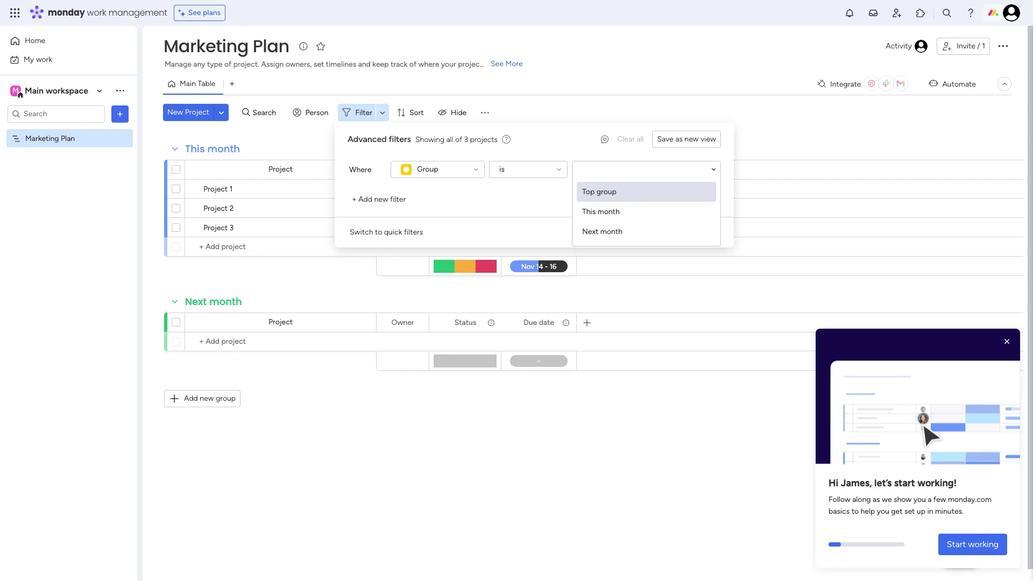 Task type: vqa. For each thing, say whether or not it's contained in the screenshot.
Workspace image
yes



Task type: describe. For each thing, give the bounding box(es) containing it.
Marketing Plan field
[[161, 34, 292, 58]]

/
[[977, 41, 980, 51]]

monday
[[48, 6, 85, 19]]

workspace selection element
[[10, 84, 90, 98]]

let's
[[874, 477, 892, 489]]

set inside follow along as we show you a few monday.com basics to help you get set up in minutes.
[[905, 507, 915, 516]]

hide button
[[434, 104, 473, 121]]

main for main table
[[180, 79, 196, 88]]

invite / 1 button
[[937, 38, 990, 55]]

start
[[947, 539, 966, 549]]

along
[[852, 495, 871, 504]]

1 inside invite / 1 button
[[982, 41, 985, 51]]

working!
[[918, 477, 957, 489]]

person
[[305, 108, 328, 117]]

advanced filters showing all of 3 projects
[[348, 134, 498, 144]]

monday work management
[[48, 6, 167, 19]]

2 vertical spatial new
[[200, 394, 214, 403]]

sort
[[409, 108, 424, 117]]

minutes.
[[935, 507, 964, 516]]

your
[[441, 60, 456, 69]]

more
[[505, 59, 523, 68]]

project 2
[[203, 204, 234, 213]]

few
[[934, 495, 946, 504]]

save as new view button
[[652, 131, 721, 148]]

home button
[[6, 32, 116, 50]]

dapulse integrations image
[[818, 80, 826, 88]]

this month inside list box
[[582, 207, 620, 216]]

1 vertical spatial 1
[[230, 185, 233, 194]]

next month inside field
[[185, 295, 242, 308]]

group inside button
[[216, 394, 236, 403]]

project
[[458, 60, 482, 69]]

and
[[358, 60, 371, 69]]

is
[[499, 165, 505, 174]]

to inside button
[[375, 228, 382, 237]]

working
[[968, 539, 999, 549]]

all inside button
[[637, 135, 644, 144]]

save as new view
[[657, 135, 716, 144]]

main table
[[180, 79, 215, 88]]

keep
[[372, 60, 389, 69]]

1 horizontal spatial marketing
[[164, 34, 249, 58]]

filter
[[355, 108, 372, 117]]

see for see plans
[[188, 8, 201, 17]]

help
[[861, 507, 875, 516]]

workspace image
[[10, 85, 21, 97]]

activity button
[[882, 38, 933, 55]]

monday.com
[[948, 495, 992, 504]]

2
[[230, 204, 234, 213]]

switch to quick filters
[[350, 228, 423, 237]]

top
[[582, 187, 595, 196]]

apps image
[[915, 8, 926, 18]]

autopilot image
[[929, 77, 938, 90]]

add new group
[[184, 394, 236, 403]]

0 horizontal spatial you
[[877, 507, 889, 516]]

stands.
[[484, 60, 508, 69]]

management
[[109, 6, 167, 19]]

1 horizontal spatial plan
[[253, 34, 289, 58]]

due
[[524, 318, 537, 327]]

add view image
[[230, 80, 234, 88]]

inbox image
[[868, 8, 879, 18]]

column information image for due date
[[562, 318, 570, 327]]

main for main workspace
[[25, 85, 44, 96]]

marketing plan list box
[[0, 127, 137, 293]]

1 owner from the top
[[391, 165, 414, 174]]

track
[[391, 60, 408, 69]]

1 owner field from the top
[[389, 164, 417, 176]]

angle down image
[[219, 108, 224, 117]]

close image
[[1002, 336, 1013, 347]]

main table button
[[163, 75, 224, 93]]

m
[[12, 86, 19, 95]]

marketing inside list box
[[25, 134, 59, 143]]

my work button
[[6, 51, 116, 68]]

add inside + add new filter button
[[358, 195, 372, 204]]

date
[[539, 318, 554, 327]]

v2 search image
[[242, 106, 250, 119]]

project.
[[233, 60, 259, 69]]

1 status field from the top
[[452, 164, 479, 176]]

+ Add project text field
[[190, 335, 371, 348]]

plans
[[203, 8, 221, 17]]

basics
[[829, 507, 850, 516]]

next month inside list box
[[582, 227, 622, 236]]

as inside button
[[675, 135, 683, 144]]

advanced
[[348, 134, 387, 144]]

help button
[[942, 550, 979, 568]]

group inside list box
[[597, 187, 617, 196]]

0 horizontal spatial set
[[314, 60, 324, 69]]

sort button
[[392, 104, 430, 121]]

my work
[[24, 55, 52, 64]]

start
[[894, 477, 915, 489]]

new
[[167, 108, 183, 117]]

where
[[349, 165, 371, 174]]

where
[[418, 60, 439, 69]]

clear
[[617, 135, 635, 144]]

options image
[[997, 39, 1009, 52]]

hi james, let's start working!
[[829, 477, 957, 489]]

we
[[882, 495, 892, 504]]

project 1
[[203, 185, 233, 194]]

month inside this month field
[[207, 142, 240, 156]]

manage any type of project. assign owners, set timelines and keep track of where your project stands.
[[165, 60, 508, 69]]

help image
[[965, 8, 976, 18]]

1 horizontal spatial of
[[409, 60, 417, 69]]

notifications image
[[844, 8, 855, 18]]

start working button
[[938, 534, 1007, 555]]

hide
[[451, 108, 467, 117]]

see plans button
[[174, 5, 226, 21]]

as inside follow along as we show you a few monday.com basics to help you get set up in minutes.
[[873, 495, 880, 504]]

2 status field from the top
[[452, 317, 479, 329]]

Search in workspace field
[[23, 108, 90, 120]]

person button
[[288, 104, 335, 121]]

save
[[657, 135, 674, 144]]

Due date field
[[521, 317, 557, 329]]

column information image for status
[[487, 318, 496, 327]]

see plans
[[188, 8, 221, 17]]

next inside next month field
[[185, 295, 207, 308]]

show
[[894, 495, 912, 504]]

workspace options image
[[115, 85, 125, 96]]

new for filter
[[374, 195, 388, 204]]

menu image
[[480, 107, 490, 118]]



Task type: locate. For each thing, give the bounding box(es) containing it.
0 vertical spatial this
[[185, 142, 205, 156]]

2 all from the left
[[446, 135, 453, 144]]

1 vertical spatial new
[[374, 195, 388, 204]]

new for view
[[685, 135, 699, 144]]

1 horizontal spatial column information image
[[562, 318, 570, 327]]

v2 user feedback image
[[601, 134, 609, 145]]

group
[[597, 187, 617, 196], [216, 394, 236, 403]]

1 vertical spatial as
[[873, 495, 880, 504]]

see inside see plans "button"
[[188, 8, 201, 17]]

1 vertical spatial marketing plan
[[25, 134, 75, 143]]

project 3
[[203, 223, 234, 232]]

1 vertical spatial see
[[491, 59, 504, 68]]

column information image
[[487, 165, 496, 174], [562, 165, 570, 174]]

work for monday
[[87, 6, 106, 19]]

0 vertical spatial this month
[[185, 142, 240, 156]]

0 vertical spatial status field
[[452, 164, 479, 176]]

of right track
[[409, 60, 417, 69]]

see inside see more "link"
[[491, 59, 504, 68]]

0 horizontal spatial see
[[188, 8, 201, 17]]

invite
[[957, 41, 976, 51]]

see more
[[491, 59, 523, 68]]

1 horizontal spatial 1
[[982, 41, 985, 51]]

2 owner field from the top
[[389, 317, 417, 329]]

you left a
[[914, 495, 926, 504]]

filters
[[389, 134, 411, 144], [404, 228, 423, 237]]

plan
[[253, 34, 289, 58], [61, 134, 75, 143]]

0 horizontal spatial 3
[[230, 223, 234, 232]]

0 vertical spatial marketing plan
[[164, 34, 289, 58]]

of right type
[[224, 60, 232, 69]]

2 column information image from the left
[[562, 318, 570, 327]]

0 horizontal spatial marketing plan
[[25, 134, 75, 143]]

marketing plan inside marketing plan list box
[[25, 134, 75, 143]]

this month down the angle down icon
[[185, 142, 240, 156]]

column information image left due
[[487, 318, 496, 327]]

0 horizontal spatial of
[[224, 60, 232, 69]]

1 vertical spatial next month
[[185, 295, 242, 308]]

3 down 2
[[230, 223, 234, 232]]

1 vertical spatial filters
[[404, 228, 423, 237]]

option
[[0, 129, 137, 131]]

1 horizontal spatial marketing plan
[[164, 34, 289, 58]]

1 horizontal spatial see
[[491, 59, 504, 68]]

1 horizontal spatial as
[[873, 495, 880, 504]]

group
[[417, 165, 438, 174]]

in
[[927, 507, 933, 516]]

1 status from the top
[[455, 165, 476, 174]]

plan inside list box
[[61, 134, 75, 143]]

Owner field
[[389, 164, 417, 176], [389, 317, 417, 329]]

add inside add new group button
[[184, 394, 198, 403]]

1 horizontal spatial next month
[[582, 227, 622, 236]]

1 vertical spatial owner field
[[389, 317, 417, 329]]

up
[[917, 507, 926, 516]]

1 column information image from the left
[[487, 165, 496, 174]]

1 vertical spatial plan
[[61, 134, 75, 143]]

home
[[25, 36, 45, 45]]

progress bar
[[829, 542, 841, 547]]

status for first status field from the top
[[455, 165, 476, 174]]

work
[[87, 6, 106, 19], [36, 55, 52, 64]]

1 horizontal spatial set
[[905, 507, 915, 516]]

help
[[951, 554, 970, 565]]

filters down the sort popup button
[[389, 134, 411, 144]]

0 horizontal spatial all
[[446, 135, 453, 144]]

0 vertical spatial next
[[582, 227, 599, 236]]

0 vertical spatial work
[[87, 6, 106, 19]]

filter
[[390, 195, 406, 204]]

0 vertical spatial owner
[[391, 165, 414, 174]]

Status field
[[452, 164, 479, 176], [452, 317, 479, 329]]

1 column information image from the left
[[487, 318, 496, 327]]

lottie animation element
[[816, 329, 1020, 468]]

column information image
[[487, 318, 496, 327], [562, 318, 570, 327]]

main workspace
[[25, 85, 88, 96]]

james peterson image
[[1003, 4, 1020, 22]]

any
[[193, 60, 205, 69]]

1 vertical spatial you
[[877, 507, 889, 516]]

this month
[[185, 142, 240, 156], [582, 207, 620, 216]]

1 horizontal spatial main
[[180, 79, 196, 88]]

0 horizontal spatial to
[[375, 228, 382, 237]]

marketing plan
[[164, 34, 289, 58], [25, 134, 75, 143]]

new inside button
[[374, 195, 388, 204]]

owners,
[[286, 60, 312, 69]]

this month down top group
[[582, 207, 620, 216]]

0 vertical spatial plan
[[253, 34, 289, 58]]

set left the up
[[905, 507, 915, 516]]

3 left projects
[[464, 135, 468, 144]]

1 horizontal spatial work
[[87, 6, 106, 19]]

1 vertical spatial add
[[184, 394, 198, 403]]

this month inside field
[[185, 142, 240, 156]]

+ add new filter button
[[348, 191, 410, 208]]

set
[[314, 60, 324, 69], [905, 507, 915, 516]]

start working
[[947, 539, 999, 549]]

0 vertical spatial set
[[314, 60, 324, 69]]

month
[[207, 142, 240, 156], [598, 207, 620, 216], [600, 227, 622, 236], [209, 295, 242, 308]]

None field
[[578, 160, 581, 180], [521, 164, 557, 176], [578, 160, 581, 180], [521, 164, 557, 176]]

plan up assign
[[253, 34, 289, 58]]

switch to quick filters button
[[345, 224, 427, 241]]

invite / 1
[[957, 41, 985, 51]]

learn more image
[[502, 135, 511, 145]]

0 vertical spatial status
[[455, 165, 476, 174]]

0 vertical spatial as
[[675, 135, 683, 144]]

0 vertical spatial 1
[[982, 41, 985, 51]]

marketing plan up type
[[164, 34, 289, 58]]

as left we
[[873, 495, 880, 504]]

1 vertical spatial work
[[36, 55, 52, 64]]

0 horizontal spatial next month
[[185, 295, 242, 308]]

+
[[352, 195, 357, 204]]

0 vertical spatial to
[[375, 228, 382, 237]]

new
[[685, 135, 699, 144], [374, 195, 388, 204], [200, 394, 214, 403]]

due date
[[524, 318, 554, 327]]

work right "monday"
[[87, 6, 106, 19]]

0 horizontal spatial column information image
[[487, 318, 496, 327]]

workspace
[[46, 85, 88, 96]]

marketing down search in workspace field
[[25, 134, 59, 143]]

work right my
[[36, 55, 52, 64]]

1 vertical spatial this
[[582, 207, 596, 216]]

of
[[224, 60, 232, 69], [409, 60, 417, 69], [455, 135, 462, 144]]

status for 1st status field from the bottom of the page
[[455, 318, 476, 327]]

add new group button
[[164, 390, 241, 407]]

marketing up the "any"
[[164, 34, 249, 58]]

a
[[928, 495, 932, 504]]

0 vertical spatial next month
[[582, 227, 622, 236]]

1 horizontal spatial add
[[358, 195, 372, 204]]

1 horizontal spatial column information image
[[562, 165, 570, 174]]

show board description image
[[297, 41, 310, 52]]

1 vertical spatial status
[[455, 318, 476, 327]]

0 horizontal spatial new
[[200, 394, 214, 403]]

0 horizontal spatial add
[[184, 394, 198, 403]]

work for my
[[36, 55, 52, 64]]

marketing
[[164, 34, 249, 58], [25, 134, 59, 143]]

0 vertical spatial new
[[685, 135, 699, 144]]

1 right "/"
[[982, 41, 985, 51]]

1 horizontal spatial all
[[637, 135, 644, 144]]

0 horizontal spatial as
[[675, 135, 683, 144]]

all
[[637, 135, 644, 144], [446, 135, 453, 144]]

search everything image
[[942, 8, 952, 18]]

to
[[375, 228, 382, 237], [852, 507, 859, 516]]

0 horizontal spatial 1
[[230, 185, 233, 194]]

1 horizontal spatial this month
[[582, 207, 620, 216]]

project inside new project button
[[185, 108, 209, 117]]

1 vertical spatial marketing
[[25, 134, 59, 143]]

1 horizontal spatial group
[[597, 187, 617, 196]]

0 vertical spatial group
[[597, 187, 617, 196]]

my
[[24, 55, 34, 64]]

3
[[464, 135, 468, 144], [230, 223, 234, 232]]

filters inside button
[[404, 228, 423, 237]]

main inside button
[[180, 79, 196, 88]]

manage
[[165, 60, 191, 69]]

all right showing
[[446, 135, 453, 144]]

1 all from the left
[[637, 135, 644, 144]]

2 owner from the top
[[391, 318, 414, 327]]

automate
[[942, 79, 976, 89]]

0 horizontal spatial work
[[36, 55, 52, 64]]

main
[[180, 79, 196, 88], [25, 85, 44, 96]]

showing
[[415, 135, 444, 144]]

1 vertical spatial to
[[852, 507, 859, 516]]

main right workspace icon
[[25, 85, 44, 96]]

clear all button
[[613, 131, 648, 148]]

collapse board header image
[[1000, 80, 1009, 88]]

This month field
[[182, 142, 243, 156]]

to inside follow along as we show you a few monday.com basics to help you get set up in minutes.
[[852, 507, 859, 516]]

1 horizontal spatial this
[[582, 207, 596, 216]]

this down the top
[[582, 207, 596, 216]]

work inside 'button'
[[36, 55, 52, 64]]

1 vertical spatial set
[[905, 507, 915, 516]]

1 vertical spatial next
[[185, 295, 207, 308]]

+ add new filter
[[352, 195, 406, 204]]

1 horizontal spatial to
[[852, 507, 859, 516]]

james,
[[841, 477, 872, 489]]

timelines
[[326, 60, 356, 69]]

plan down search in workspace field
[[61, 134, 75, 143]]

projects
[[470, 135, 498, 144]]

2 status from the top
[[455, 318, 476, 327]]

2 column information image from the left
[[562, 165, 570, 174]]

all inside advanced filters showing all of 3 projects
[[446, 135, 453, 144]]

see for see more
[[491, 59, 504, 68]]

1 horizontal spatial new
[[374, 195, 388, 204]]

hi
[[829, 477, 838, 489]]

0 horizontal spatial next
[[185, 295, 207, 308]]

see more link
[[490, 59, 524, 69]]

0 vertical spatial filters
[[389, 134, 411, 144]]

0 vertical spatial 3
[[464, 135, 468, 144]]

1 up 2
[[230, 185, 233, 194]]

1 horizontal spatial next
[[582, 227, 599, 236]]

to left quick
[[375, 228, 382, 237]]

1 vertical spatial 3
[[230, 223, 234, 232]]

month inside next month field
[[209, 295, 242, 308]]

0 horizontal spatial marketing
[[25, 134, 59, 143]]

marketing plan down search in workspace field
[[25, 134, 75, 143]]

Next month field
[[182, 295, 245, 309]]

0 vertical spatial see
[[188, 8, 201, 17]]

1 horizontal spatial 3
[[464, 135, 468, 144]]

select product image
[[10, 8, 20, 18]]

add
[[358, 195, 372, 204], [184, 394, 198, 403]]

table
[[198, 79, 215, 88]]

all right the clear
[[637, 135, 644, 144]]

clear all
[[617, 135, 644, 144]]

1 vertical spatial status field
[[452, 317, 479, 329]]

filters right quick
[[404, 228, 423, 237]]

next inside list box
[[582, 227, 599, 236]]

project
[[185, 108, 209, 117], [268, 165, 293, 174], [203, 185, 228, 194], [203, 204, 228, 213], [203, 223, 228, 232], [268, 317, 293, 327]]

follow along as we show you a few monday.com basics to help you get set up in minutes.
[[829, 495, 992, 516]]

top group
[[582, 187, 617, 196]]

+ Add project text field
[[190, 241, 371, 253]]

you down we
[[877, 507, 889, 516]]

assign
[[261, 60, 284, 69]]

this inside list box
[[582, 207, 596, 216]]

list box containing top group
[[573, 178, 721, 242]]

0 horizontal spatial this month
[[185, 142, 240, 156]]

0 horizontal spatial group
[[216, 394, 236, 403]]

as right save
[[675, 135, 683, 144]]

1 vertical spatial this month
[[582, 207, 620, 216]]

see left more on the top
[[491, 59, 504, 68]]

this inside field
[[185, 142, 205, 156]]

next
[[582, 227, 599, 236], [185, 295, 207, 308]]

owner
[[391, 165, 414, 174], [391, 318, 414, 327]]

follow
[[829, 495, 851, 504]]

integrate
[[830, 79, 861, 89]]

you
[[914, 495, 926, 504], [877, 507, 889, 516]]

switch
[[350, 228, 373, 237]]

1 vertical spatial group
[[216, 394, 236, 403]]

to left help
[[852, 507, 859, 516]]

column information image right date
[[562, 318, 570, 327]]

invite members image
[[892, 8, 902, 18]]

add to favorites image
[[315, 41, 326, 51]]

of left projects
[[455, 135, 462, 144]]

0 horizontal spatial column information image
[[487, 165, 496, 174]]

0 horizontal spatial this
[[185, 142, 205, 156]]

0 vertical spatial owner field
[[389, 164, 417, 176]]

lottie animation image
[[816, 333, 1020, 468]]

this down new project button
[[185, 142, 205, 156]]

1 vertical spatial owner
[[391, 318, 414, 327]]

main left table
[[180, 79, 196, 88]]

1 horizontal spatial you
[[914, 495, 926, 504]]

0 horizontal spatial main
[[25, 85, 44, 96]]

options image
[[115, 108, 125, 119]]

see left 'plans'
[[188, 8, 201, 17]]

main inside workspace selection element
[[25, 85, 44, 96]]

0 vertical spatial marketing
[[164, 34, 249, 58]]

3 inside advanced filters showing all of 3 projects
[[464, 135, 468, 144]]

arrow down image
[[376, 106, 389, 119]]

Search field
[[250, 105, 282, 120]]

0 vertical spatial add
[[358, 195, 372, 204]]

as
[[675, 135, 683, 144], [873, 495, 880, 504]]

2 horizontal spatial new
[[685, 135, 699, 144]]

next month
[[582, 227, 622, 236], [185, 295, 242, 308]]

0 vertical spatial you
[[914, 495, 926, 504]]

2 horizontal spatial of
[[455, 135, 462, 144]]

list box
[[573, 178, 721, 242]]

of inside advanced filters showing all of 3 projects
[[455, 135, 462, 144]]

set down add to favorites image
[[314, 60, 324, 69]]

activity
[[886, 41, 912, 51]]

view
[[701, 135, 716, 144]]

new project
[[167, 108, 209, 117]]

0 horizontal spatial plan
[[61, 134, 75, 143]]



